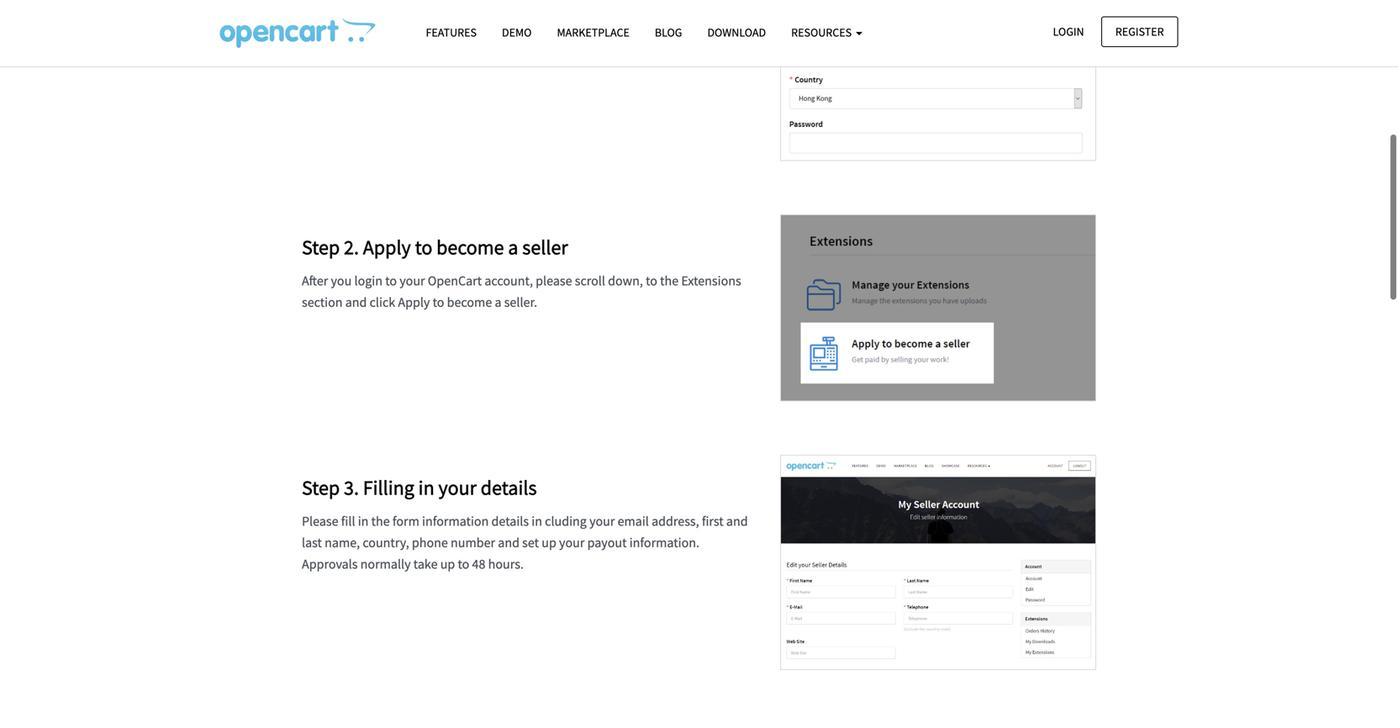 Task type: locate. For each thing, give the bounding box(es) containing it.
the inside after you login to your opencart account, please scroll down, to the extensions section and click apply to become a seller.
[[660, 272, 679, 289]]

1 horizontal spatial and
[[498, 534, 520, 551]]

step left 3.
[[302, 475, 340, 500]]

your down step 2. apply to become a seller
[[400, 272, 425, 289]]

details inside please fill in the form information details in cluding your email address, first and last name, country, phone number and set up your payout information. approvals normally take up to 48 hours.
[[492, 513, 529, 530]]

apply right 2.
[[363, 235, 411, 260]]

up right the take
[[440, 556, 455, 573]]

register link
[[1101, 16, 1179, 47]]

2 vertical spatial and
[[498, 534, 520, 551]]

cluding
[[545, 513, 587, 530]]

download
[[708, 25, 766, 40]]

up right set
[[542, 534, 557, 551]]

0 horizontal spatial and
[[345, 294, 367, 311]]

opencart - apply to become a seller image
[[780, 215, 1097, 402]]

step for step 3. filling in your details
[[302, 475, 340, 500]]

in right filling
[[419, 475, 435, 500]]

in up set
[[532, 513, 542, 530]]

filling
[[363, 475, 414, 500]]

2 step from the top
[[302, 475, 340, 500]]

1 vertical spatial up
[[440, 556, 455, 573]]

the
[[660, 272, 679, 289], [371, 513, 390, 530]]

your inside after you login to your opencart account, please scroll down, to the extensions section and click apply to become a seller.
[[400, 272, 425, 289]]

information.
[[630, 534, 700, 551]]

0 vertical spatial step
[[302, 235, 340, 260]]

number
[[451, 534, 495, 551]]

step left 2.
[[302, 235, 340, 260]]

1 vertical spatial become
[[447, 294, 492, 311]]

apply right click
[[398, 294, 430, 311]]

approvals
[[302, 556, 358, 573]]

and inside after you login to your opencart account, please scroll down, to the extensions section and click apply to become a seller.
[[345, 294, 367, 311]]

1 vertical spatial and
[[727, 513, 748, 530]]

step
[[302, 235, 340, 260], [302, 475, 340, 500]]

step 2. apply to become a seller
[[302, 235, 568, 260]]

a
[[508, 235, 518, 260], [495, 294, 502, 311]]

0 vertical spatial up
[[542, 534, 557, 551]]

email
[[618, 513, 649, 530]]

the up 'country,'
[[371, 513, 390, 530]]

0 vertical spatial a
[[508, 235, 518, 260]]

a left seller
[[508, 235, 518, 260]]

in right fill
[[358, 513, 369, 530]]

details up set
[[492, 513, 529, 530]]

blog
[[655, 25, 682, 40]]

scroll
[[575, 272, 605, 289]]

details up please fill in the form information details in cluding your email address, first and last name, country, phone number and set up your payout information. approvals normally take up to 48 hours.
[[481, 475, 537, 500]]

opencart
[[428, 272, 482, 289]]

marketplace link
[[544, 18, 642, 47]]

1 horizontal spatial the
[[660, 272, 679, 289]]

phone
[[412, 534, 448, 551]]

marketplace
[[557, 25, 630, 40]]

resources
[[791, 25, 854, 40]]

up
[[542, 534, 557, 551], [440, 556, 455, 573]]

become inside after you login to your opencart account, please scroll down, to the extensions section and click apply to become a seller.
[[447, 294, 492, 311]]

1 vertical spatial step
[[302, 475, 340, 500]]

become
[[437, 235, 504, 260], [447, 294, 492, 311]]

login link
[[1039, 16, 1099, 47]]

0 horizontal spatial a
[[495, 294, 502, 311]]

name,
[[325, 534, 360, 551]]

1 vertical spatial details
[[492, 513, 529, 530]]

in
[[419, 475, 435, 500], [358, 513, 369, 530], [532, 513, 542, 530]]

0 horizontal spatial up
[[440, 556, 455, 573]]

form
[[393, 513, 420, 530]]

after
[[302, 272, 328, 289]]

and
[[345, 294, 367, 311], [727, 513, 748, 530], [498, 534, 520, 551]]

0 vertical spatial and
[[345, 294, 367, 311]]

0 horizontal spatial the
[[371, 513, 390, 530]]

1 vertical spatial a
[[495, 294, 502, 311]]

address,
[[652, 513, 699, 530]]

details
[[481, 475, 537, 500], [492, 513, 529, 530]]

0 vertical spatial the
[[660, 272, 679, 289]]

and right first on the bottom of the page
[[727, 513, 748, 530]]

seller.
[[504, 294, 537, 311]]

features
[[426, 25, 477, 40]]

your up information
[[439, 475, 477, 500]]

1 vertical spatial apply
[[398, 294, 430, 311]]

0 vertical spatial become
[[437, 235, 504, 260]]

please fill in the form information details in cluding your email address, first and last name, country, phone number and set up your payout information. approvals normally take up to 48 hours.
[[302, 513, 748, 573]]

1 horizontal spatial up
[[542, 534, 557, 551]]

to
[[415, 235, 433, 260], [385, 272, 397, 289], [646, 272, 658, 289], [433, 294, 444, 311], [458, 556, 470, 573]]

48
[[472, 556, 486, 573]]

take
[[414, 556, 438, 573]]

fill
[[341, 513, 355, 530]]

1 vertical spatial the
[[371, 513, 390, 530]]

0 vertical spatial details
[[481, 475, 537, 500]]

and up hours.
[[498, 534, 520, 551]]

1 horizontal spatial a
[[508, 235, 518, 260]]

country,
[[363, 534, 409, 551]]

become up opencart
[[437, 235, 504, 260]]

after you login to your opencart account, please scroll down, to the extensions section and click apply to become a seller.
[[302, 272, 741, 311]]

a left seller.
[[495, 294, 502, 311]]

please
[[302, 513, 339, 530]]

apply
[[363, 235, 411, 260], [398, 294, 430, 311]]

become down opencart
[[447, 294, 492, 311]]

1 step from the top
[[302, 235, 340, 260]]

the left extensions
[[660, 272, 679, 289]]

and down login
[[345, 294, 367, 311]]

account,
[[485, 272, 533, 289]]

to left 48
[[458, 556, 470, 573]]

your
[[400, 272, 425, 289], [439, 475, 477, 500], [590, 513, 615, 530], [559, 534, 585, 551]]

the inside please fill in the form information details in cluding your email address, first and last name, country, phone number and set up your payout information. approvals normally take up to 48 hours.
[[371, 513, 390, 530]]

down,
[[608, 272, 643, 289]]



Task type: vqa. For each thing, say whether or not it's contained in the screenshot.
2023
no



Task type: describe. For each thing, give the bounding box(es) containing it.
last
[[302, 534, 322, 551]]

demo
[[502, 25, 532, 40]]

a inside after you login to your opencart account, please scroll down, to the extensions section and click apply to become a seller.
[[495, 294, 502, 311]]

apply inside after you login to your opencart account, please scroll down, to the extensions section and click apply to become a seller.
[[398, 294, 430, 311]]

seller
[[522, 235, 568, 260]]

to down opencart
[[433, 294, 444, 311]]

how to be a seller of opencart? image
[[220, 18, 375, 48]]

step 3. filling in your details
[[302, 475, 537, 500]]

2 horizontal spatial in
[[532, 513, 542, 530]]

features link
[[413, 18, 489, 47]]

to inside please fill in the form information details in cluding your email address, first and last name, country, phone number and set up your payout information. approvals normally take up to 48 hours.
[[458, 556, 470, 573]]

your down cluding
[[559, 534, 585, 551]]

set
[[522, 534, 539, 551]]

section
[[302, 294, 343, 311]]

to up opencart
[[415, 235, 433, 260]]

opencart - my seller account image
[[780, 455, 1097, 670]]

opencart - create an opencart account image
[[780, 0, 1097, 161]]

click
[[370, 294, 395, 311]]

hours.
[[488, 556, 524, 573]]

3.
[[344, 475, 359, 500]]

0 vertical spatial apply
[[363, 235, 411, 260]]

your up payout
[[590, 513, 615, 530]]

1 horizontal spatial in
[[419, 475, 435, 500]]

resources link
[[779, 18, 875, 47]]

you
[[331, 272, 352, 289]]

first
[[702, 513, 724, 530]]

register
[[1116, 24, 1164, 39]]

blog link
[[642, 18, 695, 47]]

to right login
[[385, 272, 397, 289]]

payout
[[587, 534, 627, 551]]

demo link
[[489, 18, 544, 47]]

2.
[[344, 235, 359, 260]]

step for step 2. apply to become a seller
[[302, 235, 340, 260]]

please
[[536, 272, 572, 289]]

download link
[[695, 18, 779, 47]]

2 horizontal spatial and
[[727, 513, 748, 530]]

login
[[354, 272, 383, 289]]

to right down,
[[646, 272, 658, 289]]

extensions
[[681, 272, 741, 289]]

information
[[422, 513, 489, 530]]

0 horizontal spatial in
[[358, 513, 369, 530]]

normally
[[360, 556, 411, 573]]

login
[[1053, 24, 1084, 39]]



